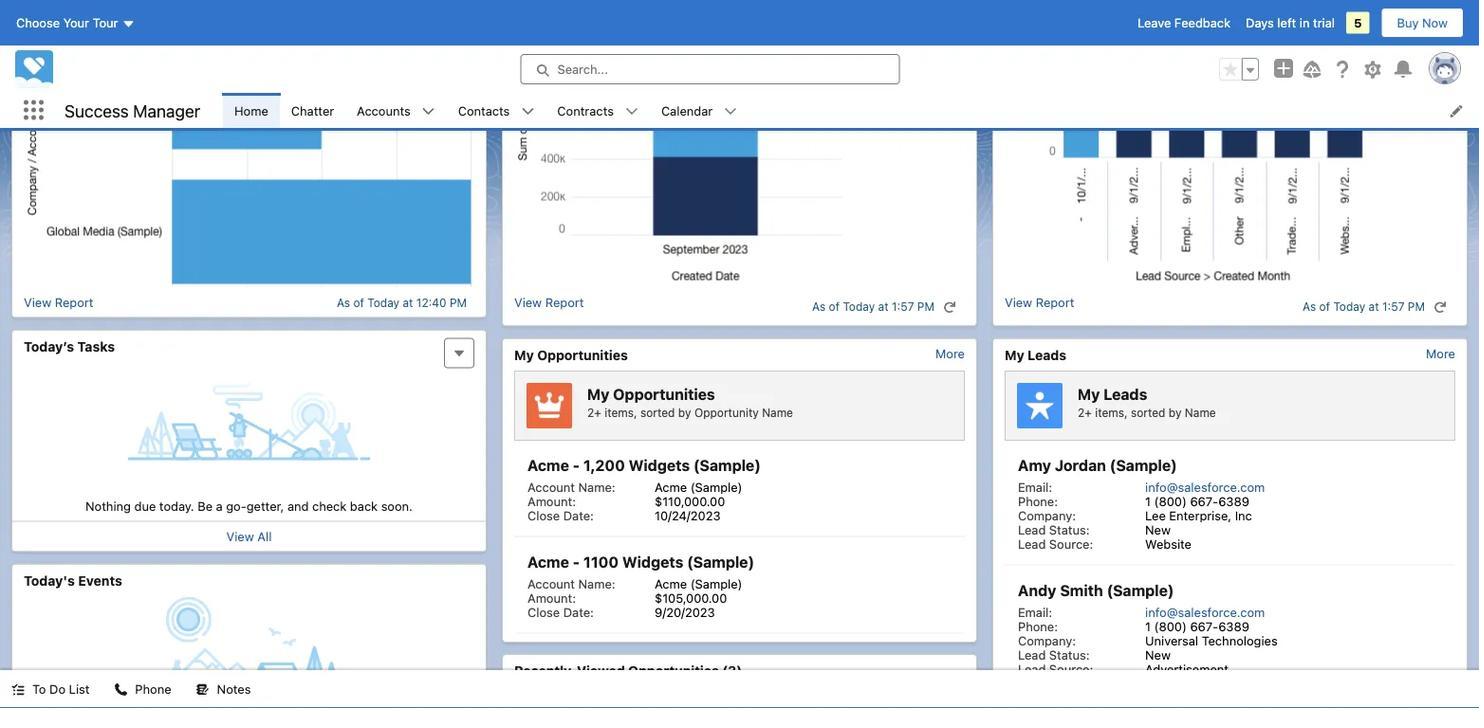 Task type: vqa. For each thing, say whether or not it's contained in the screenshot.


Task type: describe. For each thing, give the bounding box(es) containing it.
show more my leads records element
[[1426, 347, 1456, 361]]

as of today at 12:​40 pm
[[337, 296, 467, 309]]

2 horizontal spatial pm
[[1408, 300, 1425, 314]]

view left all
[[226, 530, 254, 544]]

- for 1,200
[[573, 457, 580, 475]]

name: for 1100
[[578, 577, 615, 591]]

smith
[[1060, 582, 1103, 600]]

widgets for 1100
[[622, 554, 684, 572]]

universal
[[1145, 634, 1199, 648]]

3 view report from the left
[[1005, 296, 1075, 310]]

view up today's
[[24, 296, 51, 310]]

company: for andy
[[1018, 634, 1076, 648]]

1 for amy jordan (sample)
[[1145, 494, 1151, 509]]

acme - 1,200 widgets (sample)
[[528, 457, 761, 475]]

today.
[[159, 500, 194, 514]]

amy jordan (sample)
[[1018, 457, 1177, 475]]

today's tasks
[[24, 339, 115, 354]]

opportunities for my opportunities
[[537, 347, 628, 363]]

my opportunities 2+ items, sorted by opportunity name
[[587, 385, 793, 420]]

nothing
[[85, 500, 131, 514]]

home
[[234, 103, 268, 118]]

info@salesforce.com link for amy jordan (sample)
[[1145, 480, 1265, 494]]

text default image inside 'contracts' list item
[[625, 105, 639, 118]]

2 view report from the left
[[514, 296, 584, 310]]

phone
[[135, 683, 171, 697]]

and
[[287, 500, 309, 514]]

1 as of today at 1:​57 pm from the left
[[812, 300, 935, 314]]

sorted for leads
[[1131, 406, 1166, 420]]

4 lead from the top
[[1018, 662, 1046, 677]]

text default image up "show more my leads records" element on the right
[[1434, 301, 1447, 314]]

search...
[[557, 62, 608, 76]]

accounts list item
[[346, 93, 447, 128]]

- for 1100
[[573, 554, 580, 572]]

acme (sample) for acme - 1100 widgets (sample)
[[655, 577, 743, 591]]

contracts
[[557, 103, 614, 118]]

1100
[[584, 554, 619, 572]]

3 lead from the top
[[1018, 648, 1046, 662]]

home link
[[223, 93, 280, 128]]

2 as of today at 1:​57 pm from the left
[[1303, 300, 1425, 314]]

$110,000.00
[[655, 494, 725, 509]]

by for opportunities
[[678, 406, 691, 420]]

calendar
[[661, 103, 713, 118]]

1 horizontal spatial today
[[843, 300, 875, 314]]

notes button
[[185, 671, 262, 709]]

acme up 10/24/2023
[[655, 480, 687, 494]]

account for acme - 1100 widgets (sample)
[[528, 577, 575, 591]]

leave feedback
[[1138, 16, 1231, 30]]

name inside my leads 2+ items, sorted by name
[[1185, 406, 1216, 420]]

andy smith (sample)
[[1018, 582, 1174, 600]]

tour
[[93, 16, 118, 30]]

leads for my leads 2+ items, sorted by name
[[1104, 385, 1148, 403]]

acme - 1100 widgets (sample)
[[528, 554, 754, 572]]

andy
[[1018, 582, 1057, 600]]

feedback
[[1175, 16, 1231, 30]]

calendar list item
[[650, 93, 749, 128]]

1 horizontal spatial pm
[[917, 300, 935, 314]]

today's
[[24, 573, 75, 589]]

days
[[1246, 16, 1274, 30]]

manager
[[133, 100, 200, 121]]

0 horizontal spatial at
[[403, 296, 413, 309]]

accounts link
[[346, 93, 422, 128]]

tasks
[[77, 339, 115, 354]]

status: for jordan
[[1049, 523, 1090, 537]]

name inside my opportunities 2+ items, sorted by opportunity name
[[762, 406, 793, 420]]

acme up 9/20/2023
[[655, 577, 687, 591]]

2+ for my opportunities
[[587, 406, 601, 420]]

advertisement
[[1145, 662, 1229, 677]]

to do list
[[32, 683, 90, 697]]

buy
[[1397, 16, 1419, 30]]

now
[[1422, 16, 1448, 30]]

account name: for 1100
[[528, 577, 615, 591]]

my leads link
[[1005, 347, 1067, 363]]

items, for leads
[[1095, 406, 1128, 420]]

2 lead from the top
[[1018, 537, 1046, 551]]

getter,
[[247, 500, 284, 514]]

view up my leads link
[[1005, 296, 1033, 310]]

success
[[65, 100, 129, 121]]

2 horizontal spatial today
[[1334, 300, 1366, 314]]

today's
[[24, 339, 74, 354]]

0 horizontal spatial pm
[[450, 296, 467, 309]]

search... button
[[520, 54, 900, 84]]

accounts
[[357, 103, 411, 118]]

items, for opportunities
[[605, 406, 637, 420]]

notes
[[217, 683, 251, 697]]

list containing home
[[223, 93, 1479, 128]]

to do list button
[[0, 671, 101, 709]]

status: for smith
[[1049, 648, 1090, 662]]

12:​40
[[416, 296, 446, 309]]

to
[[32, 683, 46, 697]]

lee enterprise, inc
[[1145, 509, 1252, 523]]

5
[[1354, 16, 1362, 30]]

contracts link
[[546, 93, 625, 128]]

text default image inside notes button
[[196, 684, 209, 697]]

due
[[134, 500, 156, 514]]

text default image inside to do list button
[[11, 684, 25, 697]]

lead source: for andy
[[1018, 662, 1093, 677]]

view report link for text default image over show more my opportunities records "element"
[[514, 296, 584, 318]]

my leads
[[1005, 347, 1067, 363]]

0 horizontal spatial of
[[353, 296, 364, 309]]

all
[[257, 530, 272, 544]]

2 vertical spatial opportunities
[[628, 664, 719, 679]]

recently-viewed opportunities (3)
[[514, 664, 742, 679]]

amy
[[1018, 457, 1051, 475]]

left
[[1278, 16, 1296, 30]]

choose
[[16, 16, 60, 30]]

days left in trial
[[1246, 16, 1335, 30]]

1,200
[[584, 457, 625, 475]]

1 view report from the left
[[24, 296, 93, 310]]

go-
[[226, 500, 247, 514]]

more link for amy jordan (sample)
[[1426, 347, 1456, 361]]

source: for smith
[[1049, 662, 1093, 677]]

my opportunities link
[[514, 347, 628, 363]]

leave
[[1138, 16, 1171, 30]]

today's events
[[24, 573, 122, 589]]

back
[[350, 500, 378, 514]]

acme left 1,200
[[528, 457, 569, 475]]

by for leads
[[1169, 406, 1182, 420]]

1 view report link from the left
[[24, 296, 93, 310]]

1 horizontal spatial as
[[812, 300, 826, 314]]

contracts list item
[[546, 93, 650, 128]]

recently-
[[514, 664, 577, 679]]

email: for amy
[[1018, 480, 1052, 494]]

contacts list item
[[447, 93, 546, 128]]

acme (sample) for acme - 1,200 widgets (sample)
[[655, 480, 743, 494]]

my for my leads
[[1005, 347, 1025, 363]]

1 (800) 667-6389 for amy jordan (sample)
[[1145, 494, 1250, 509]]



Task type: locate. For each thing, give the bounding box(es) containing it.
acme left the 1100
[[528, 554, 569, 572]]

1 horizontal spatial view report
[[514, 296, 584, 310]]

1 - from the top
[[573, 457, 580, 475]]

1 horizontal spatial 2+
[[1078, 406, 1092, 420]]

1 vertical spatial info@salesforce.com
[[1145, 605, 1265, 620]]

1 vertical spatial 1 (800) 667-6389
[[1145, 620, 1250, 634]]

2 lead source: from the top
[[1018, 662, 1093, 677]]

text default image inside accounts list item
[[422, 105, 435, 118]]

(800)
[[1154, 494, 1187, 509], [1154, 620, 1187, 634]]

1 1 (800) 667-6389 from the top
[[1145, 494, 1250, 509]]

2 date: from the top
[[563, 605, 594, 620]]

view report up my leads
[[1005, 296, 1075, 310]]

(sample) up $105,000.00
[[687, 554, 754, 572]]

technologies
[[1202, 634, 1278, 648]]

1 vertical spatial 1
[[1145, 620, 1151, 634]]

account
[[528, 480, 575, 494], [528, 577, 575, 591]]

1 vertical spatial lead status:
[[1018, 648, 1090, 662]]

2 more from the left
[[1426, 347, 1456, 361]]

more
[[936, 347, 965, 361], [1426, 347, 1456, 361]]

1 up the website
[[1145, 494, 1151, 509]]

account name: down the 1100
[[528, 577, 615, 591]]

0 vertical spatial -
[[573, 457, 580, 475]]

by
[[678, 406, 691, 420], [1169, 406, 1182, 420]]

date:
[[563, 509, 594, 523], [563, 605, 594, 620]]

choose your tour button
[[15, 8, 136, 38]]

1 vertical spatial email:
[[1018, 605, 1052, 620]]

by left opportunity
[[678, 406, 691, 420]]

text default image left notes
[[196, 684, 209, 697]]

close date: for 1100
[[528, 605, 594, 620]]

widgets up $110,000.00
[[629, 457, 690, 475]]

2 amount: from the top
[[528, 591, 576, 605]]

new left technologies
[[1145, 648, 1171, 662]]

my inside my leads 2+ items, sorted by name
[[1078, 385, 1100, 403]]

text default image
[[521, 105, 535, 118]]

soon.
[[381, 500, 413, 514]]

report up my leads
[[1036, 296, 1075, 310]]

close
[[528, 509, 560, 523], [528, 605, 560, 620]]

2 horizontal spatial view report link
[[1005, 296, 1075, 318]]

phone: down 'andy'
[[1018, 620, 1058, 634]]

new left inc on the bottom
[[1145, 523, 1171, 537]]

1 vertical spatial name:
[[578, 577, 615, 591]]

2 1 (800) 667-6389 from the top
[[1145, 620, 1250, 634]]

1 6389 from the top
[[1219, 494, 1250, 509]]

0 vertical spatial status:
[[1049, 523, 1090, 537]]

1 vertical spatial account
[[528, 577, 575, 591]]

2 email: from the top
[[1018, 605, 1052, 620]]

2 report from the left
[[545, 296, 584, 310]]

1 horizontal spatial view report link
[[514, 296, 584, 318]]

list
[[69, 683, 90, 697]]

report up my opportunities link
[[545, 296, 584, 310]]

date: down the 1100
[[563, 605, 594, 620]]

new for amy jordan (sample)
[[1145, 523, 1171, 537]]

text default image left to
[[11, 684, 25, 697]]

info@salesforce.com link up enterprise,
[[1145, 480, 1265, 494]]

1 email: from the top
[[1018, 480, 1052, 494]]

amount: for acme - 1100 widgets (sample)
[[528, 591, 576, 605]]

0 vertical spatial email:
[[1018, 480, 1052, 494]]

sorted inside my opportunities 2+ items, sorted by opportunity name
[[640, 406, 675, 420]]

0 horizontal spatial 2+
[[587, 406, 601, 420]]

info@salesforce.com link up universal technologies
[[1145, 605, 1265, 620]]

0 horizontal spatial by
[[678, 406, 691, 420]]

phone: down amy
[[1018, 494, 1058, 509]]

view report link up today's
[[24, 296, 93, 310]]

1 1:​57 from the left
[[892, 300, 914, 314]]

my leads 2+ items, sorted by name
[[1078, 385, 1216, 420]]

2 name from the left
[[1185, 406, 1216, 420]]

my for my opportunities
[[514, 347, 534, 363]]

$105,000.00
[[655, 591, 727, 605]]

1 667- from the top
[[1190, 494, 1219, 509]]

2 more link from the left
[[1426, 347, 1456, 361]]

1 vertical spatial widgets
[[622, 554, 684, 572]]

2 2+ from the left
[[1078, 406, 1092, 420]]

close date: up the 1100
[[528, 509, 594, 523]]

your
[[63, 16, 89, 30]]

2 horizontal spatial at
[[1369, 300, 1379, 314]]

lead status: up 'andy'
[[1018, 523, 1090, 537]]

1 vertical spatial close date:
[[528, 605, 594, 620]]

phone button
[[103, 671, 183, 709]]

1 horizontal spatial by
[[1169, 406, 1182, 420]]

my opportunities
[[514, 347, 628, 363]]

viewed
[[577, 664, 625, 679]]

choose your tour
[[16, 16, 118, 30]]

date: for 1100
[[563, 605, 594, 620]]

widgets for 1,200
[[629, 457, 690, 475]]

2 6389 from the top
[[1219, 620, 1250, 634]]

0 horizontal spatial as of today at 1:​57 pm
[[812, 300, 935, 314]]

0 vertical spatial 1 (800) 667-6389
[[1145, 494, 1250, 509]]

1 vertical spatial new
[[1145, 648, 1171, 662]]

check
[[312, 500, 347, 514]]

1 name: from the top
[[578, 480, 615, 494]]

2 acme (sample) from the top
[[655, 577, 743, 591]]

as
[[337, 296, 350, 309], [812, 300, 826, 314], [1303, 300, 1316, 314]]

1 up 'advertisement'
[[1145, 620, 1151, 634]]

report
[[55, 296, 93, 310], [545, 296, 584, 310], [1036, 296, 1075, 310]]

1 company: from the top
[[1018, 509, 1076, 523]]

0 horizontal spatial more link
[[936, 347, 965, 361]]

(sample) up 10/24/2023
[[691, 480, 743, 494]]

1 info@salesforce.com link from the top
[[1145, 480, 1265, 494]]

close for acme - 1100 widgets (sample)
[[528, 605, 560, 620]]

0 vertical spatial 667-
[[1190, 494, 1219, 509]]

1 vertical spatial date:
[[563, 605, 594, 620]]

2+ for my leads
[[1078, 406, 1092, 420]]

at for text default image on top of "show more my leads records" element on the right
[[1369, 300, 1379, 314]]

1 horizontal spatial sorted
[[1131, 406, 1166, 420]]

widgets right the 1100
[[622, 554, 684, 572]]

1 info@salesforce.com from the top
[[1145, 480, 1265, 494]]

1 more link from the left
[[936, 347, 965, 361]]

2 horizontal spatial of
[[1320, 300, 1330, 314]]

2 - from the top
[[573, 554, 580, 572]]

lead source: for amy
[[1018, 537, 1093, 551]]

chatter
[[291, 103, 334, 118]]

opportunity
[[694, 406, 759, 420]]

2 account from the top
[[528, 577, 575, 591]]

buy now button
[[1381, 8, 1464, 38]]

1 source: from the top
[[1049, 537, 1093, 551]]

lead source: up 'andy'
[[1018, 537, 1093, 551]]

2 view report link from the left
[[514, 296, 584, 318]]

1 vertical spatial account name:
[[528, 577, 615, 591]]

1 close from the top
[[528, 509, 560, 523]]

1 horizontal spatial report
[[545, 296, 584, 310]]

source: for jordan
[[1049, 537, 1093, 551]]

account for acme - 1,200 widgets (sample)
[[528, 480, 575, 494]]

universal technologies
[[1145, 634, 1278, 648]]

0 horizontal spatial view report link
[[24, 296, 93, 310]]

text default image inside calendar list item
[[724, 105, 738, 118]]

0 vertical spatial phone:
[[1018, 494, 1058, 509]]

0 horizontal spatial view report
[[24, 296, 93, 310]]

1 name from the left
[[762, 406, 793, 420]]

info@salesforce.com for andy smith (sample)
[[1145, 605, 1265, 620]]

buy now
[[1397, 16, 1448, 30]]

1 1 from the top
[[1145, 494, 1151, 509]]

company:
[[1018, 509, 1076, 523], [1018, 634, 1076, 648]]

nothing due today. be a go-getter, and check back soon.
[[85, 500, 413, 514]]

0 horizontal spatial leads
[[1028, 347, 1067, 363]]

1 vertical spatial close
[[528, 605, 560, 620]]

text default image right 'contracts'
[[625, 105, 639, 118]]

1 vertical spatial source:
[[1049, 662, 1093, 677]]

6389 for andy smith (sample)
[[1219, 620, 1250, 634]]

2 by from the left
[[1169, 406, 1182, 420]]

sorted up amy jordan (sample)
[[1131, 406, 1166, 420]]

group
[[1219, 58, 1259, 81]]

0 horizontal spatial today
[[368, 296, 400, 309]]

0 vertical spatial 1
[[1145, 494, 1151, 509]]

1 horizontal spatial at
[[878, 300, 889, 314]]

success manager
[[65, 100, 200, 121]]

0 vertical spatial info@salesforce.com link
[[1145, 480, 1265, 494]]

text default image right accounts
[[422, 105, 435, 118]]

10/24/2023
[[655, 509, 721, 523]]

status: down smith
[[1049, 648, 1090, 662]]

2 status: from the top
[[1049, 648, 1090, 662]]

close date:
[[528, 509, 594, 523], [528, 605, 594, 620]]

0 horizontal spatial items,
[[605, 406, 637, 420]]

by inside my opportunities 2+ items, sorted by opportunity name
[[678, 406, 691, 420]]

-
[[573, 457, 580, 475], [573, 554, 580, 572]]

2 horizontal spatial view report
[[1005, 296, 1075, 310]]

my for my opportunities 2+ items, sorted by opportunity name
[[587, 385, 610, 403]]

widgets
[[629, 457, 690, 475], [622, 554, 684, 572]]

info@salesforce.com
[[1145, 480, 1265, 494], [1145, 605, 1265, 620]]

my
[[514, 347, 534, 363], [1005, 347, 1025, 363], [587, 385, 610, 403], [1078, 385, 1100, 403]]

account name: for 1,200
[[528, 480, 615, 494]]

1 vertical spatial status:
[[1049, 648, 1090, 662]]

phone: for andy
[[1018, 620, 1058, 634]]

667- left inc on the bottom
[[1190, 494, 1219, 509]]

company: down amy
[[1018, 509, 1076, 523]]

2 phone: from the top
[[1018, 620, 1058, 634]]

1 amount: from the top
[[528, 494, 576, 509]]

account name: down 1,200
[[528, 480, 615, 494]]

acme (sample) up 9/20/2023
[[655, 577, 743, 591]]

company: down 'andy'
[[1018, 634, 1076, 648]]

0 vertical spatial new
[[1145, 523, 1171, 537]]

1 vertical spatial amount:
[[528, 591, 576, 605]]

(800) up 'advertisement'
[[1154, 620, 1187, 634]]

jordan
[[1055, 457, 1106, 475]]

0 vertical spatial info@salesforce.com
[[1145, 480, 1265, 494]]

date: up the 1100
[[563, 509, 594, 523]]

amount: for acme - 1,200 widgets (sample)
[[528, 494, 576, 509]]

view all
[[226, 530, 272, 544]]

status:
[[1049, 523, 1090, 537], [1049, 648, 1090, 662]]

2 close date: from the top
[[528, 605, 594, 620]]

view report link up my opportunities link
[[514, 296, 584, 318]]

2 667- from the top
[[1190, 620, 1219, 634]]

name:
[[578, 480, 615, 494], [578, 577, 615, 591]]

leave feedback link
[[1138, 16, 1231, 30]]

close date: up the recently-
[[528, 605, 594, 620]]

acme (sample) up 10/24/2023
[[655, 480, 743, 494]]

0 vertical spatial leads
[[1028, 347, 1067, 363]]

text default image inside 'phone' button
[[114, 684, 128, 697]]

2 source: from the top
[[1049, 662, 1093, 677]]

items, up amy jordan (sample)
[[1095, 406, 1128, 420]]

lead
[[1018, 523, 1046, 537], [1018, 537, 1046, 551], [1018, 648, 1046, 662], [1018, 662, 1046, 677]]

0 vertical spatial widgets
[[629, 457, 690, 475]]

text default image left phone
[[114, 684, 128, 697]]

0 vertical spatial close date:
[[528, 509, 594, 523]]

sorted up acme - 1,200 widgets (sample)
[[640, 406, 675, 420]]

1 vertical spatial 6389
[[1219, 620, 1250, 634]]

email: for andy
[[1018, 605, 1052, 620]]

at for text default image over show more my opportunities records "element"
[[878, 300, 889, 314]]

view report up today's
[[24, 296, 93, 310]]

0 horizontal spatial report
[[55, 296, 93, 310]]

lee
[[1145, 509, 1166, 523]]

0 horizontal spatial more
[[936, 347, 965, 361]]

lead status: down 'andy'
[[1018, 648, 1090, 662]]

lead source: down 'andy'
[[1018, 662, 1093, 677]]

amount:
[[528, 494, 576, 509], [528, 591, 576, 605]]

2 horizontal spatial as
[[1303, 300, 1316, 314]]

website
[[1145, 537, 1192, 551]]

view report up my opportunities link
[[514, 296, 584, 310]]

status: up smith
[[1049, 523, 1090, 537]]

name: down the 1100
[[578, 577, 615, 591]]

calendar link
[[650, 93, 724, 128]]

(sample) up 9/20/2023
[[691, 577, 743, 591]]

do
[[49, 683, 66, 697]]

2 account name: from the top
[[528, 577, 615, 591]]

1 report from the left
[[55, 296, 93, 310]]

view report link
[[24, 296, 93, 310], [514, 296, 584, 318], [1005, 296, 1075, 318]]

view report link for text default image on top of "show more my leads records" element on the right
[[1005, 296, 1075, 318]]

2 sorted from the left
[[1131, 406, 1166, 420]]

2 items, from the left
[[1095, 406, 1128, 420]]

lead status: for andy
[[1018, 648, 1090, 662]]

view report
[[24, 296, 93, 310], [514, 296, 584, 310], [1005, 296, 1075, 310]]

email: down 'andy'
[[1018, 605, 1052, 620]]

of
[[353, 296, 364, 309], [829, 300, 840, 314], [1320, 300, 1330, 314]]

1 by from the left
[[678, 406, 691, 420]]

close for acme - 1,200 widgets (sample)
[[528, 509, 560, 523]]

2 new from the top
[[1145, 648, 1171, 662]]

2 company: from the top
[[1018, 634, 1076, 648]]

acme
[[528, 457, 569, 475], [655, 480, 687, 494], [528, 554, 569, 572], [655, 577, 687, 591]]

- left 1,200
[[573, 457, 580, 475]]

2 name: from the top
[[578, 577, 615, 591]]

1 horizontal spatial 1:​57
[[1382, 300, 1405, 314]]

1 account name: from the top
[[528, 480, 615, 494]]

lead status: for amy
[[1018, 523, 1090, 537]]

1 acme (sample) from the top
[[655, 480, 743, 494]]

1 lead from the top
[[1018, 523, 1046, 537]]

more for amy jordan (sample)
[[1426, 347, 1456, 361]]

2+ up 1,200
[[587, 406, 601, 420]]

be
[[198, 500, 213, 514]]

name: down 1,200
[[578, 480, 615, 494]]

2+
[[587, 406, 601, 420], [1078, 406, 1092, 420]]

by inside my leads 2+ items, sorted by name
[[1169, 406, 1182, 420]]

0 vertical spatial amount:
[[528, 494, 576, 509]]

1 sorted from the left
[[640, 406, 675, 420]]

opportunities inside my opportunities 2+ items, sorted by opportunity name
[[613, 385, 715, 403]]

(800) for amy jordan (sample)
[[1154, 494, 1187, 509]]

0 horizontal spatial sorted
[[640, 406, 675, 420]]

667-
[[1190, 494, 1219, 509], [1190, 620, 1219, 634]]

1 vertical spatial -
[[573, 554, 580, 572]]

phone:
[[1018, 494, 1058, 509], [1018, 620, 1058, 634]]

2 info@salesforce.com from the top
[[1145, 605, 1265, 620]]

1 vertical spatial company:
[[1018, 634, 1076, 648]]

list
[[223, 93, 1479, 128]]

0 vertical spatial (800)
[[1154, 494, 1187, 509]]

2 1 from the top
[[1145, 620, 1151, 634]]

- left the 1100
[[573, 554, 580, 572]]

9/20/2023
[[655, 605, 715, 620]]

date: for 1,200
[[563, 509, 594, 523]]

(sample) up $110,000.00
[[694, 457, 761, 475]]

0 vertical spatial company:
[[1018, 509, 1076, 523]]

1 vertical spatial lead source:
[[1018, 662, 1093, 677]]

(3)
[[722, 664, 742, 679]]

today
[[368, 296, 400, 309], [843, 300, 875, 314], [1334, 300, 1366, 314]]

show more my opportunities records element
[[936, 347, 965, 361]]

new for andy smith (sample)
[[1145, 648, 1171, 662]]

1 vertical spatial phone:
[[1018, 620, 1058, 634]]

1 2+ from the left
[[587, 406, 601, 420]]

a
[[216, 500, 223, 514]]

report up the "today's tasks"
[[55, 296, 93, 310]]

items,
[[605, 406, 637, 420], [1095, 406, 1128, 420]]

667- for amy jordan (sample)
[[1190, 494, 1219, 509]]

0 vertical spatial date:
[[563, 509, 594, 523]]

name: for 1,200
[[578, 480, 615, 494]]

inc
[[1235, 509, 1252, 523]]

1 vertical spatial leads
[[1104, 385, 1148, 403]]

0 vertical spatial 6389
[[1219, 494, 1250, 509]]

1 lead source: from the top
[[1018, 537, 1093, 551]]

1 horizontal spatial more link
[[1426, 347, 1456, 361]]

1 lead status: from the top
[[1018, 523, 1090, 537]]

1 horizontal spatial name
[[1185, 406, 1216, 420]]

enterprise,
[[1169, 509, 1232, 523]]

667- up 'advertisement'
[[1190, 620, 1219, 634]]

6389 right lee
[[1219, 494, 1250, 509]]

items, inside my leads 2+ items, sorted by name
[[1095, 406, 1128, 420]]

6389 for amy jordan (sample)
[[1219, 494, 1250, 509]]

in
[[1300, 16, 1310, 30]]

company: for amy
[[1018, 509, 1076, 523]]

my for my leads 2+ items, sorted by name
[[1078, 385, 1100, 403]]

close date: for 1,200
[[528, 509, 594, 523]]

0 vertical spatial close
[[528, 509, 560, 523]]

2+ inside my leads 2+ items, sorted by name
[[1078, 406, 1092, 420]]

1 vertical spatial info@salesforce.com link
[[1145, 605, 1265, 620]]

acme (sample)
[[655, 480, 743, 494], [655, 577, 743, 591]]

2 lead status: from the top
[[1018, 648, 1090, 662]]

0 horizontal spatial as
[[337, 296, 350, 309]]

source: up smith
[[1049, 537, 1093, 551]]

1 vertical spatial opportunities
[[613, 385, 715, 403]]

trial
[[1313, 16, 1335, 30]]

1 vertical spatial 667-
[[1190, 620, 1219, 634]]

1 account from the top
[[528, 480, 575, 494]]

info@salesforce.com up universal technologies
[[1145, 605, 1265, 620]]

1 horizontal spatial of
[[829, 300, 840, 314]]

3 view report link from the left
[[1005, 296, 1075, 318]]

more link for acme - 1,200 widgets (sample)
[[936, 347, 965, 361]]

opportunities for my opportunities 2+ items, sorted by opportunity name
[[613, 385, 715, 403]]

1 vertical spatial acme (sample)
[[655, 577, 743, 591]]

contacts
[[458, 103, 510, 118]]

phone: for amy
[[1018, 494, 1058, 509]]

2+ inside my opportunities 2+ items, sorted by opportunity name
[[587, 406, 601, 420]]

items, inside my opportunities 2+ items, sorted by opportunity name
[[605, 406, 637, 420]]

0 vertical spatial acme (sample)
[[655, 480, 743, 494]]

1 (800) 667-6389 up 'advertisement'
[[1145, 620, 1250, 634]]

0 vertical spatial account
[[528, 480, 575, 494]]

0 vertical spatial lead status:
[[1018, 523, 1090, 537]]

2 (800) from the top
[[1154, 620, 1187, 634]]

text default image up show more my opportunities records "element"
[[943, 301, 956, 314]]

0 horizontal spatial name
[[762, 406, 793, 420]]

sorted for opportunities
[[640, 406, 675, 420]]

info@salesforce.com for amy jordan (sample)
[[1145, 480, 1265, 494]]

contacts link
[[447, 93, 521, 128]]

by up amy jordan (sample)
[[1169, 406, 1182, 420]]

1 status: from the top
[[1049, 523, 1090, 537]]

leads for my leads
[[1028, 347, 1067, 363]]

more for acme - 1,200 widgets (sample)
[[936, 347, 965, 361]]

leads inside my leads 2+ items, sorted by name
[[1104, 385, 1148, 403]]

sorted inside my leads 2+ items, sorted by name
[[1131, 406, 1166, 420]]

1 for andy smith (sample)
[[1145, 620, 1151, 634]]

2+ up jordan
[[1078, 406, 1092, 420]]

2 info@salesforce.com link from the top
[[1145, 605, 1265, 620]]

1 (800) 667-6389 for andy smith (sample)
[[1145, 620, 1250, 634]]

my inside my opportunities 2+ items, sorted by opportunity name
[[587, 385, 610, 403]]

(sample) up lee
[[1110, 457, 1177, 475]]

(800) up the website
[[1154, 494, 1187, 509]]

text default image
[[422, 105, 435, 118], [625, 105, 639, 118], [724, 105, 738, 118], [943, 301, 956, 314], [1434, 301, 1447, 314], [11, 684, 25, 697], [114, 684, 128, 697], [196, 684, 209, 697]]

email: down amy
[[1018, 480, 1052, 494]]

0 vertical spatial lead source:
[[1018, 537, 1093, 551]]

6389 up 'advertisement'
[[1219, 620, 1250, 634]]

1 more from the left
[[936, 347, 965, 361]]

0 vertical spatial source:
[[1049, 537, 1093, 551]]

view report link up my leads
[[1005, 296, 1075, 318]]

1 (800) 667-6389 up the website
[[1145, 494, 1250, 509]]

1 date: from the top
[[563, 509, 594, 523]]

1 new from the top
[[1145, 523, 1171, 537]]

view up my opportunities link
[[514, 296, 542, 310]]

2 horizontal spatial report
[[1036, 296, 1075, 310]]

items, up 1,200
[[605, 406, 637, 420]]

leads
[[1028, 347, 1067, 363], [1104, 385, 1148, 403]]

chatter link
[[280, 93, 346, 128]]

1 phone: from the top
[[1018, 494, 1058, 509]]

1 vertical spatial (800)
[[1154, 620, 1187, 634]]

2 close from the top
[[528, 605, 560, 620]]

1 (800) from the top
[[1154, 494, 1187, 509]]

0 horizontal spatial 1:​57
[[892, 300, 914, 314]]

(800) for andy smith (sample)
[[1154, 620, 1187, 634]]

info@salesforce.com up enterprise,
[[1145, 480, 1265, 494]]

2 1:​57 from the left
[[1382, 300, 1405, 314]]

1 horizontal spatial leads
[[1104, 385, 1148, 403]]

info@salesforce.com link for andy smith (sample)
[[1145, 605, 1265, 620]]

0 vertical spatial name:
[[578, 480, 615, 494]]

source: down smith
[[1049, 662, 1093, 677]]

1 horizontal spatial more
[[1426, 347, 1456, 361]]

text default image right calendar
[[724, 105, 738, 118]]

1 horizontal spatial as of today at 1:​57 pm
[[1303, 300, 1425, 314]]

667- for andy smith (sample)
[[1190, 620, 1219, 634]]

1 (800) 667-6389
[[1145, 494, 1250, 509], [1145, 620, 1250, 634]]

events
[[78, 573, 122, 589]]

3 report from the left
[[1036, 296, 1075, 310]]

1 items, from the left
[[605, 406, 637, 420]]

1 close date: from the top
[[528, 509, 594, 523]]

0 vertical spatial opportunities
[[537, 347, 628, 363]]

0 vertical spatial account name:
[[528, 480, 615, 494]]

(sample) down the website
[[1107, 582, 1174, 600]]

1 horizontal spatial items,
[[1095, 406, 1128, 420]]



